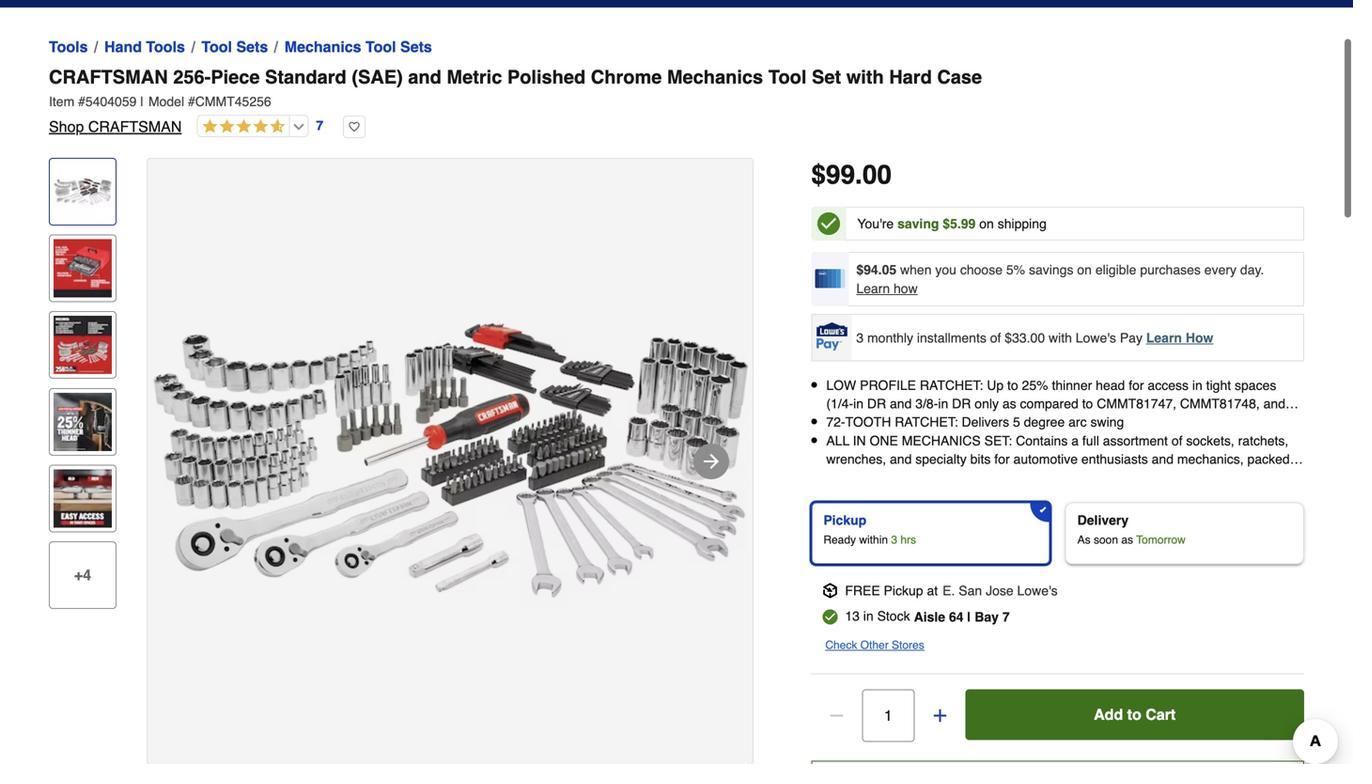 Task type: locate. For each thing, give the bounding box(es) containing it.
4.6 stars image
[[198, 118, 285, 136]]

only
[[975, 396, 999, 411]]

set
[[812, 66, 842, 88]]

1 horizontal spatial mechanics
[[667, 66, 764, 88]]

1 dr from the left
[[868, 396, 887, 411]]

0 horizontal spatial pickup
[[824, 513, 867, 528]]

craftsman up "5404059"
[[49, 66, 168, 88]]

1 horizontal spatial on
[[1078, 262, 1092, 277]]

$94.05
[[857, 262, 897, 277]]

as right soon
[[1122, 534, 1134, 547]]

on right $5.99 in the top of the page
[[980, 216, 995, 231]]

craftsman
[[49, 66, 168, 88], [88, 118, 182, 135]]

0 horizontal spatial |
[[140, 94, 144, 109]]

1 vertical spatial for
[[995, 452, 1010, 467]]

assortment
[[1104, 433, 1169, 448]]

dr up tooth
[[868, 396, 887, 411]]

with inside craftsman 256-piece standard (sae) and metric polished chrome mechanics tool set with hard case item # 5404059 | model # cmmt45256
[[847, 66, 884, 88]]

0 vertical spatial pickup
[[824, 513, 867, 528]]

arc
[[1069, 415, 1087, 430]]

1 vertical spatial of
[[1172, 433, 1183, 448]]

item number 5 4 0 4 0 5 9 and model number c m m t 4 5 2 5 6 element
[[49, 92, 1305, 111]]

tool up piece
[[202, 38, 232, 55]]

learn down $94.05 on the right top of page
[[857, 281, 891, 296]]

1 horizontal spatial #
[[188, 94, 195, 109]]

1 sets from the left
[[236, 38, 268, 55]]

3 left hrs
[[892, 534, 898, 547]]

0 vertical spatial ratchet:
[[920, 378, 984, 393]]

in up 'mechanics'
[[939, 396, 949, 411]]

0 horizontal spatial learn
[[857, 281, 891, 296]]

set:
[[985, 433, 1013, 448]]

1 horizontal spatial dr
[[953, 396, 972, 411]]

in right packed in the right of the page
[[1294, 452, 1305, 467]]

2 dr from the left
[[953, 396, 972, 411]]

# right the item
[[78, 94, 85, 109]]

1 vertical spatial mechanics
[[667, 66, 764, 88]]

for up cmmt81747,
[[1129, 378, 1145, 393]]

1 horizontal spatial as
[[1122, 534, 1134, 547]]

0 vertical spatial lowe's
[[1076, 330, 1117, 345]]

all
[[827, 433, 850, 448]]

other
[[861, 639, 889, 652]]

1 vertical spatial to
[[1083, 396, 1094, 411]]

lowe's
[[1076, 330, 1117, 345], [1018, 583, 1058, 598]]

0 vertical spatial 3
[[857, 330, 864, 345]]

0 vertical spatial mechanics
[[285, 38, 362, 55]]

0 horizontal spatial tools
[[49, 38, 88, 55]]

craftsman down "5404059"
[[88, 118, 182, 135]]

tools
[[49, 38, 88, 55], [146, 38, 185, 55]]

0 horizontal spatial with
[[847, 66, 884, 88]]

0 horizontal spatial a
[[827, 470, 834, 485]]

mechanics up item number 5 4 0 4 0 5 9 and model number c m m t 4 5 2 5 6 element
[[667, 66, 764, 88]]

of inside 72-tooth ratchet: delivers 5 degree arc swing all in one mechanics set: contains a full assortment of sockets, ratchets, wrenches, and specialty bits for automotive enthusiasts and mechanics, packed in a durable 2-drawer box
[[1172, 433, 1183, 448]]

0 vertical spatial craftsman
[[49, 66, 168, 88]]

0 horizontal spatial to
[[1008, 378, 1019, 393]]

13 in stock aisle 64 | bay 7
[[846, 609, 1010, 625]]

of
[[991, 330, 1002, 345], [1172, 433, 1183, 448]]

and up 2-
[[890, 452, 912, 467]]

a left "durable"
[[827, 470, 834, 485]]

check circle filled image left 13
[[823, 610, 838, 625]]

1 horizontal spatial learn
[[1147, 330, 1183, 345]]

0 horizontal spatial tool
[[202, 38, 232, 55]]

polished
[[508, 66, 586, 88]]

free pickup at e. san jose lowe's
[[846, 583, 1058, 598]]

pay
[[1121, 330, 1143, 345]]

lowe's for jose
[[1018, 583, 1058, 598]]

with
[[847, 66, 884, 88], [1049, 330, 1073, 345]]

0 vertical spatial with
[[847, 66, 884, 88]]

hand
[[104, 38, 142, 55]]

0 vertical spatial to
[[1008, 378, 1019, 393]]

0 horizontal spatial dr
[[868, 396, 887, 411]]

learn right pay
[[1147, 330, 1183, 345]]

mechanics up 'standard'
[[285, 38, 362, 55]]

contains
[[1016, 433, 1068, 448]]

with right set
[[847, 66, 884, 88]]

1 vertical spatial 7
[[1003, 610, 1010, 625]]

2 horizontal spatial tool
[[769, 66, 807, 88]]

at
[[928, 583, 938, 598]]

tools left hand
[[49, 38, 88, 55]]

of left the $33.00
[[991, 330, 1002, 345]]

ratchet: for delivers
[[895, 415, 959, 430]]

0 vertical spatial of
[[991, 330, 1002, 345]]

1 vertical spatial with
[[1049, 330, 1073, 345]]

0 vertical spatial learn
[[857, 281, 891, 296]]

as up 5
[[1003, 396, 1017, 411]]

1 vertical spatial |
[[968, 610, 972, 625]]

+4
[[74, 566, 91, 584]]

degree
[[1024, 415, 1065, 430]]

3 right lowes pay logo
[[857, 330, 864, 345]]

you
[[936, 262, 957, 277]]

$5.99
[[943, 216, 976, 231]]

| right "64" on the bottom of page
[[968, 610, 972, 625]]

check
[[826, 639, 858, 652]]

a left full
[[1072, 433, 1079, 448]]

ready
[[824, 534, 857, 547]]

1 horizontal spatial pickup
[[884, 583, 924, 598]]

| inside craftsman 256-piece standard (sae) and metric polished chrome mechanics tool set with hard case item # 5404059 | model # cmmt45256
[[140, 94, 144, 109]]

sets up piece
[[236, 38, 268, 55]]

a
[[1072, 433, 1079, 448], [827, 470, 834, 485]]

tools up 256-
[[146, 38, 185, 55]]

to
[[1008, 378, 1019, 393], [1083, 396, 1094, 411], [1128, 706, 1142, 723]]

low
[[827, 378, 857, 393]]

monthly
[[868, 330, 914, 345]]

1 horizontal spatial lowe's
[[1076, 330, 1117, 345]]

check circle filled image
[[818, 212, 840, 235], [823, 610, 838, 625]]

1 horizontal spatial with
[[1049, 330, 1073, 345]]

to right the add on the bottom of the page
[[1128, 706, 1142, 723]]

free
[[846, 583, 881, 598]]

pickup inside pickup ready within 3 hrs
[[824, 513, 867, 528]]

aisle
[[914, 610, 946, 625]]

and down spaces
[[1264, 396, 1286, 411]]

low profile ratchet: up to 25% thinner head for access in tight spaces (1/4-in dr and 3/8-in dr only as compared to cmmt81747, cmmt81748, and cmmt81749)
[[827, 378, 1286, 430]]

option group containing pickup
[[804, 495, 1313, 572]]

soon
[[1094, 534, 1119, 547]]

2 vertical spatial to
[[1128, 706, 1142, 723]]

0 vertical spatial a
[[1072, 433, 1079, 448]]

1 horizontal spatial of
[[1172, 433, 1183, 448]]

check circle filled image left you're
[[818, 212, 840, 235]]

0 horizontal spatial lowe's
[[1018, 583, 1058, 598]]

and right (sae)
[[408, 66, 442, 88]]

0 horizontal spatial #
[[78, 94, 85, 109]]

dr left only
[[953, 396, 972, 411]]

7 right bay
[[1003, 610, 1010, 625]]

to right up
[[1008, 378, 1019, 393]]

pickup up ready
[[824, 513, 867, 528]]

1 horizontal spatial a
[[1072, 433, 1079, 448]]

sets up (sae)
[[401, 38, 432, 55]]

256-
[[173, 66, 211, 88]]

|
[[140, 94, 144, 109], [968, 610, 972, 625]]

0 horizontal spatial as
[[1003, 396, 1017, 411]]

tool left set
[[769, 66, 807, 88]]

as inside delivery as soon as tomorrow
[[1122, 534, 1134, 547]]

e.
[[943, 583, 956, 598]]

in right 13
[[864, 609, 874, 624]]

ratchet: inside low profile ratchet: up to 25% thinner head for access in tight spaces (1/4-in dr and 3/8-in dr only as compared to cmmt81747, cmmt81748, and cmmt81749)
[[920, 378, 984, 393]]

1 vertical spatial lowe's
[[1018, 583, 1058, 598]]

delivers
[[962, 415, 1010, 430]]

pickup up stock
[[884, 583, 924, 598]]

add to cart
[[1095, 706, 1176, 723]]

and down assortment
[[1152, 452, 1174, 467]]

thinner
[[1053, 378, 1093, 393]]

ratchet: up 3/8-
[[920, 378, 984, 393]]

box
[[941, 470, 962, 485]]

saving
[[898, 216, 940, 231]]

# down 256-
[[188, 94, 195, 109]]

craftsman  #cmmt45256 - thumbnail2 image
[[54, 239, 112, 298]]

option group
[[804, 495, 1313, 572]]

None search field
[[482, 0, 995, 8]]

0 horizontal spatial on
[[980, 216, 995, 231]]

0 horizontal spatial of
[[991, 330, 1002, 345]]

1 vertical spatial on
[[1078, 262, 1092, 277]]

ratchet: down 3/8-
[[895, 415, 959, 430]]

1 horizontal spatial for
[[1129, 378, 1145, 393]]

stores
[[892, 639, 925, 652]]

0 vertical spatial as
[[1003, 396, 1017, 411]]

1 horizontal spatial |
[[968, 610, 972, 625]]

in left the tight
[[1193, 378, 1203, 393]]

2 sets from the left
[[401, 38, 432, 55]]

1 horizontal spatial sets
[[401, 38, 432, 55]]

1 vertical spatial as
[[1122, 534, 1134, 547]]

one
[[870, 433, 899, 448]]

2 horizontal spatial to
[[1128, 706, 1142, 723]]

1 # from the left
[[78, 94, 85, 109]]

1 horizontal spatial 7
[[1003, 610, 1010, 625]]

of left sockets,
[[1172, 433, 1183, 448]]

5%
[[1007, 262, 1026, 277]]

on left the eligible
[[1078, 262, 1092, 277]]

1 vertical spatial 3
[[892, 534, 898, 547]]

| left model
[[140, 94, 144, 109]]

minus image
[[828, 707, 847, 725]]

lowe's left pay
[[1076, 330, 1117, 345]]

tool sets link
[[202, 36, 268, 58]]

head
[[1096, 378, 1126, 393]]

7 inside "13 in stock aisle 64 | bay 7"
[[1003, 610, 1010, 625]]

wrenches,
[[827, 452, 887, 467]]

in
[[853, 433, 867, 448]]

to up "arc"
[[1083, 396, 1094, 411]]

for down set: at bottom
[[995, 452, 1010, 467]]

tools link
[[49, 36, 88, 58]]

ratchet: inside 72-tooth ratchet: delivers 5 degree arc swing all in one mechanics set: contains a full assortment of sockets, ratchets, wrenches, and specialty bits for automotive enthusiasts and mechanics, packed in a durable 2-drawer box
[[895, 415, 959, 430]]

0 horizontal spatial sets
[[236, 38, 268, 55]]

0 horizontal spatial mechanics
[[285, 38, 362, 55]]

cart
[[1146, 706, 1176, 723]]

1 vertical spatial a
[[827, 470, 834, 485]]

model
[[149, 94, 184, 109]]

0 vertical spatial for
[[1129, 378, 1145, 393]]

with right the $33.00
[[1049, 330, 1073, 345]]

cmmt81747,
[[1097, 396, 1177, 411]]

0 horizontal spatial 3
[[857, 330, 864, 345]]

heart outline image
[[343, 116, 366, 138]]

purchases
[[1141, 262, 1202, 277]]

lowe's right jose
[[1018, 583, 1058, 598]]

pickup ready within 3 hrs
[[824, 513, 917, 547]]

1 vertical spatial check circle filled image
[[823, 610, 838, 625]]

in
[[1193, 378, 1203, 393], [854, 396, 864, 411], [939, 396, 949, 411], [1294, 452, 1305, 467], [864, 609, 874, 624]]

for
[[1129, 378, 1145, 393], [995, 452, 1010, 467]]

2 tools from the left
[[146, 38, 185, 55]]

72-tooth ratchet: delivers 5 degree arc swing all in one mechanics set: contains a full assortment of sockets, ratchets, wrenches, and specialty bits for automotive enthusiasts and mechanics, packed in a durable 2-drawer box
[[827, 415, 1305, 485]]

1 horizontal spatial 3
[[892, 534, 898, 547]]

tool up (sae)
[[366, 38, 396, 55]]

1 vertical spatial ratchet:
[[895, 415, 959, 430]]

up
[[987, 378, 1004, 393]]

1 vertical spatial learn
[[1147, 330, 1183, 345]]

lowe's for with
[[1076, 330, 1117, 345]]

1 horizontal spatial tools
[[146, 38, 185, 55]]

0 vertical spatial |
[[140, 94, 144, 109]]

0 vertical spatial 7
[[316, 118, 324, 133]]

7 left the heart outline icon
[[316, 118, 324, 133]]

0 horizontal spatial for
[[995, 452, 1010, 467]]

#
[[78, 94, 85, 109], [188, 94, 195, 109]]



Task type: vqa. For each thing, say whether or not it's contained in the screenshot.
5
yes



Task type: describe. For each thing, give the bounding box(es) containing it.
specialty
[[916, 452, 967, 467]]

profile
[[860, 378, 917, 393]]

craftsman  #cmmt45256 - thumbnail4 image
[[54, 393, 112, 451]]

mechanics tool sets
[[285, 38, 432, 55]]

installments
[[918, 330, 987, 345]]

(sae)
[[352, 66, 403, 88]]

craftsman  #cmmt45256 - thumbnail3 image
[[54, 316, 112, 374]]

as inside low profile ratchet: up to 25% thinner head for access in tight spaces (1/4-in dr and 3/8-in dr only as compared to cmmt81747, cmmt81748, and cmmt81749)
[[1003, 396, 1017, 411]]

arrow right image
[[700, 450, 723, 473]]

on inside $94.05 when you choose 5% savings on eligible purchases every day. learn how
[[1078, 262, 1092, 277]]

learn inside $94.05 when you choose 5% savings on eligible purchases every day. learn how
[[857, 281, 891, 296]]

3/8-
[[916, 396, 939, 411]]

ratchet: for up
[[920, 378, 984, 393]]

enthusiasts
[[1082, 452, 1149, 467]]

full
[[1083, 433, 1100, 448]]

compared
[[1021, 396, 1079, 411]]

case
[[938, 66, 983, 88]]

for inside 72-tooth ratchet: delivers 5 degree arc swing all in one mechanics set: contains a full assortment of sockets, ratchets, wrenches, and specialty bits for automotive enthusiasts and mechanics, packed in a durable 2-drawer box
[[995, 452, 1010, 467]]

2-
[[885, 470, 897, 485]]

ratchets,
[[1239, 433, 1289, 448]]

craftsman  #cmmt45256 image
[[148, 159, 753, 764]]

craftsman  #cmmt45256 - thumbnail image
[[54, 163, 112, 221]]

3 monthly installments of $33.00 with lowe's pay learn how
[[857, 330, 1214, 345]]

cmmt81749)
[[827, 415, 907, 430]]

72-
[[827, 415, 846, 430]]

mechanics inside craftsman 256-piece standard (sae) and metric polished chrome mechanics tool set with hard case item # 5404059 | model # cmmt45256
[[667, 66, 764, 88]]

1 vertical spatial craftsman
[[88, 118, 182, 135]]

tomorrow
[[1137, 534, 1186, 547]]

every
[[1205, 262, 1237, 277]]

.
[[856, 160, 863, 190]]

and inside craftsman 256-piece standard (sae) and metric polished chrome mechanics tool set with hard case item # 5404059 | model # cmmt45256
[[408, 66, 442, 88]]

mechanics
[[902, 433, 981, 448]]

25%
[[1023, 378, 1049, 393]]

check other stores
[[826, 639, 925, 652]]

shop
[[49, 118, 84, 135]]

1 tools from the left
[[49, 38, 88, 55]]

in inside "13 in stock aisle 64 | bay 7"
[[864, 609, 874, 624]]

lowes pay logo image
[[814, 322, 851, 351]]

san
[[959, 583, 983, 598]]

tool sets
[[202, 38, 268, 55]]

mechanics,
[[1178, 452, 1245, 467]]

craftsman inside craftsman 256-piece standard (sae) and metric polished chrome mechanics tool set with hard case item # 5404059 | model # cmmt45256
[[49, 66, 168, 88]]

pickup image
[[823, 583, 838, 598]]

drawer
[[897, 470, 937, 485]]

bay
[[975, 610, 999, 625]]

how
[[894, 281, 918, 296]]

for inside low profile ratchet: up to 25% thinner head for access in tight spaces (1/4-in dr and 3/8-in dr only as compared to cmmt81747, cmmt81748, and cmmt81749)
[[1129, 378, 1145, 393]]

(1/4-
[[827, 396, 854, 411]]

0 horizontal spatial 7
[[316, 118, 324, 133]]

in inside 72-tooth ratchet: delivers 5 degree arc swing all in one mechanics set: contains a full assortment of sockets, ratchets, wrenches, and specialty bits for automotive enthusiasts and mechanics, packed in a durable 2-drawer box
[[1294, 452, 1305, 467]]

hrs
[[901, 534, 917, 547]]

0 vertical spatial check circle filled image
[[818, 212, 840, 235]]

1 horizontal spatial to
[[1083, 396, 1094, 411]]

you're saving $5.99 on shipping
[[858, 216, 1047, 231]]

5404059
[[85, 94, 137, 109]]

savings
[[1030, 262, 1074, 277]]

cmmt45256
[[195, 94, 271, 109]]

0 vertical spatial on
[[980, 216, 995, 231]]

$33.00
[[1005, 330, 1046, 345]]

shipping
[[998, 216, 1047, 231]]

$ 99 . 00
[[812, 160, 892, 190]]

3 inside pickup ready within 3 hrs
[[892, 534, 898, 547]]

to inside button
[[1128, 706, 1142, 723]]

craftsman  #cmmt45256 - thumbnail5 image
[[54, 470, 112, 528]]

standard
[[265, 66, 347, 88]]

hand tools
[[104, 38, 185, 55]]

piece
[[211, 66, 260, 88]]

plus image
[[931, 707, 950, 725]]

13
[[846, 609, 860, 624]]

swing
[[1091, 415, 1125, 430]]

2 # from the left
[[188, 94, 195, 109]]

eligible
[[1096, 262, 1137, 277]]

delivery as soon as tomorrow
[[1078, 513, 1186, 547]]

you're
[[858, 216, 894, 231]]

day.
[[1241, 262, 1265, 277]]

64
[[950, 610, 964, 625]]

automotive
[[1014, 452, 1078, 467]]

access
[[1148, 378, 1189, 393]]

and down 'profile'
[[890, 396, 912, 411]]

tool inside craftsman 256-piece standard (sae) and metric polished chrome mechanics tool set with hard case item # 5404059 | model # cmmt45256
[[769, 66, 807, 88]]

Stepper number input field with increment and decrement buttons number field
[[862, 690, 915, 742]]

learn how button
[[857, 279, 918, 298]]

in up cmmt81749)
[[854, 396, 864, 411]]

chrome
[[591, 66, 662, 88]]

tight
[[1207, 378, 1232, 393]]

cmmt81748,
[[1181, 396, 1261, 411]]

bits
[[971, 452, 991, 467]]

craftsman 256-piece standard (sae) and metric polished chrome mechanics tool set with hard case item # 5404059 | model # cmmt45256
[[49, 66, 983, 109]]

$
[[812, 160, 826, 190]]

how
[[1186, 330, 1214, 345]]

spaces
[[1235, 378, 1277, 393]]

delivery
[[1078, 513, 1129, 528]]

durable
[[838, 470, 882, 485]]

packed
[[1248, 452, 1291, 467]]

item
[[49, 94, 74, 109]]

shop craftsman
[[49, 118, 182, 135]]

1 vertical spatial pickup
[[884, 583, 924, 598]]

metric
[[447, 66, 502, 88]]

check other stores button
[[826, 636, 925, 655]]

learn how link
[[1147, 330, 1214, 345]]

+4 button
[[49, 542, 117, 609]]

| inside "13 in stock aisle 64 | bay 7"
[[968, 610, 972, 625]]

1 horizontal spatial tool
[[366, 38, 396, 55]]

add
[[1095, 706, 1124, 723]]



